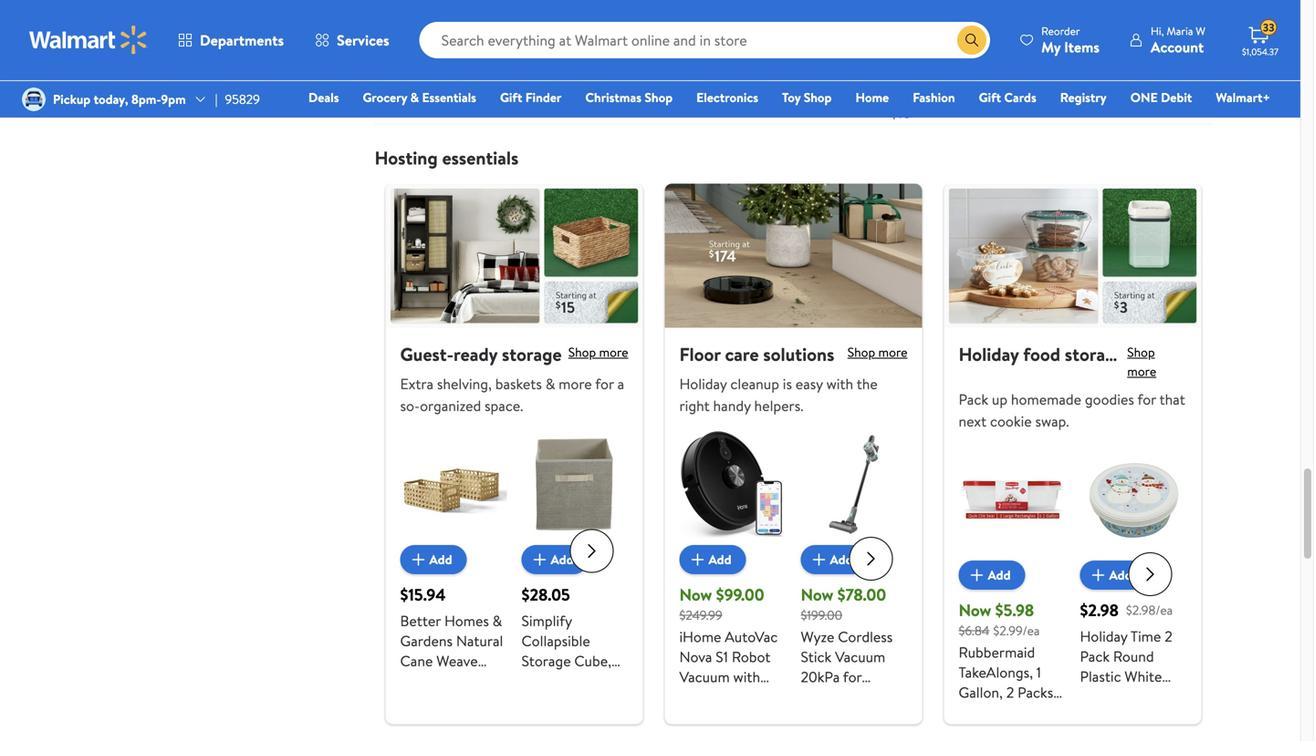 Task type: vqa. For each thing, say whether or not it's contained in the screenshot.
want at top
no



Task type: locate. For each thing, give the bounding box(es) containing it.
electronics link
[[688, 88, 767, 107]]

for left that
[[1137, 390, 1156, 410]]

shop up the
[[848, 343, 875, 361]]

add to cart image up $199.00
[[808, 549, 830, 571]]

shop inside 'link'
[[645, 89, 673, 106]]

$249.99
[[679, 607, 722, 625]]

shop more link inside holiday food storage list item
[[1127, 343, 1187, 381]]

pack inside holiday food storage shop more pack up homemade goodies for that next cookie swap.
[[959, 390, 988, 410]]

more inside extra shelving, baskets & more for a so-organized space.
[[559, 374, 592, 394]]

add button for $2.98/ea
[[1080, 561, 1147, 590]]

1 horizontal spatial pack
[[959, 390, 988, 410]]

deals
[[308, 89, 339, 106]]

2 horizontal spatial shop more link
[[1127, 343, 1187, 381]]

1 horizontal spatial add to cart image
[[529, 549, 551, 571]]

floors
[[801, 708, 840, 728]]

time
[[1131, 627, 1161, 647]]

add for $2.98/ea
[[1109, 567, 1132, 584]]

oz
[[1129, 727, 1143, 742]]

1 vertical spatial list
[[375, 184, 1212, 742]]

2 horizontal spatial now
[[959, 599, 991, 622]]

add button up $28.05
[[522, 546, 588, 575]]

holiday time 2 pack round plastic white treat container, snowman, 7" x 2.6", 43 oz image
[[1080, 447, 1187, 554]]

33
[[1263, 20, 1275, 35]]

Walmart Site-Wide search field
[[419, 22, 990, 58]]

next slide of list image
[[1128, 553, 1172, 597]]

$2.98 group
[[1080, 447, 1187, 742]]

bakeware
[[815, 81, 875, 101]]

hair
[[801, 728, 827, 742]]

hosting
[[375, 145, 438, 171]]

1 vertical spatial pack
[[1080, 647, 1110, 667]]

0 horizontal spatial add to cart image
[[808, 549, 830, 571]]

next slide of list image up $78.00
[[849, 538, 893, 581]]

add to cart image inside $15.94 group
[[407, 549, 429, 571]]

add inside "now $99.00" group
[[709, 551, 731, 569]]

1 vertical spatial 2
[[1006, 683, 1014, 703]]

care
[[725, 342, 759, 367]]

add to cart image inside now $5.98 group
[[966, 565, 988, 587]]

add button up $99.00 at the right
[[679, 546, 746, 575]]

holiday inside holiday food storage shop more pack up homemade goodies for that next cookie swap.
[[959, 342, 1019, 367]]

more
[[599, 343, 628, 361], [878, 343, 908, 361], [1127, 363, 1156, 380], [559, 374, 592, 394]]

better homes & gardens natural cane weave basket set, 2-piece image
[[400, 432, 507, 538]]

add up $15.94
[[429, 551, 452, 569]]

| 95829
[[215, 90, 260, 108]]

now $78.00 $199.00 wyze cordless stick vacuum 20kpa for carpet, hard floors and pet hair
[[801, 584, 893, 742]]

add inside now $5.98 group
[[988, 567, 1011, 584]]

with left the
[[826, 374, 853, 394]]

2 shop more link from the left
[[848, 343, 908, 366]]

guest bed & bath from $13
[[388, 81, 555, 101]]

s1
[[716, 647, 728, 667]]

0 horizontal spatial now
[[679, 584, 712, 607]]

add button for simplify
[[522, 546, 588, 575]]

list
[[364, 0, 1223, 124], [375, 184, 1212, 742]]

3 add to cart image from the left
[[687, 549, 709, 571]]

add button
[[400, 546, 467, 575], [522, 546, 588, 575], [679, 546, 746, 575], [801, 546, 867, 575], [959, 561, 1025, 590], [1080, 561, 1147, 590]]

0 vertical spatial pack
[[959, 390, 988, 410]]

1 horizontal spatial gift
[[979, 89, 1001, 106]]

add to cart image up $15.94
[[407, 549, 429, 571]]

packs,
[[1018, 683, 1057, 703]]

for right 20kpa
[[843, 667, 862, 688]]

holiday for cleanup
[[679, 374, 727, 394]]

shop up goodies
[[1127, 343, 1155, 361]]

shop more link for floor care solutions
[[848, 343, 908, 366]]

0 horizontal spatial with
[[733, 667, 760, 688]]

from right fashion
[[956, 81, 987, 101]]

holiday inside holiday cleanup is easy with the right handy helpers.
[[679, 374, 727, 394]]

2 horizontal spatial for
[[1137, 390, 1156, 410]]

2 horizontal spatial pack
[[1080, 647, 1110, 667]]

shop more link inside floor care solutions list item
[[848, 343, 908, 366]]

with
[[826, 374, 853, 394], [733, 667, 760, 688]]

add button inside $2.98 group
[[1080, 561, 1147, 590]]

4 from from the left
[[1141, 81, 1172, 101]]

from left '$13'
[[500, 81, 531, 101]]

gift for gift cards
[[979, 89, 1001, 106]]

shop inside guest-ready storage shop more
[[568, 343, 596, 361]]

rubbermaid takealongs, 1 gallon, 2 packs, red, large rectangular plastic food storage containers image
[[959, 447, 1065, 554]]

add to cart image
[[407, 549, 429, 571], [529, 549, 551, 571], [687, 549, 709, 571]]

2 right time
[[1165, 627, 1173, 647]]

pack left round
[[1080, 647, 1110, 667]]

add to cart image up $28.05
[[529, 549, 551, 571]]

add button inside "now $78.00" "group"
[[801, 546, 867, 575]]

starting at $174. image
[[665, 184, 922, 328]]

pack for $2.98
[[1080, 647, 1110, 667]]

add button for better
[[400, 546, 467, 575]]

for inside now $78.00 $199.00 wyze cordless stick vacuum 20kpa for carpet, hard floors and pet hair
[[843, 667, 862, 688]]

ihome
[[679, 627, 721, 647]]

holiday storage from $12
[[608, 81, 764, 101]]

storage inside list item
[[502, 342, 562, 367]]

large
[[990, 703, 1026, 723]]

vacuum down ihome
[[679, 667, 730, 688]]

electronics
[[696, 89, 758, 106]]

storage inside holiday food storage shop more pack up homemade goodies for that next cookie swap.
[[1065, 342, 1125, 367]]

gift left cards
[[979, 89, 1001, 106]]

add inside $15.94 group
[[429, 551, 452, 569]]

add button up $15.94
[[400, 546, 467, 575]]

add inside $28.05 group
[[551, 551, 574, 569]]

0 vertical spatial list
[[364, 0, 1223, 124]]

more inside holiday food storage shop more pack up homemade goodies for that next cookie swap.
[[1127, 363, 1156, 380]]

bath
[[469, 81, 497, 101]]

now inside the now $99.00 $249.99 ihome autovac nova s1 robot vacuum with lidar navigation, 150 min run
[[679, 584, 712, 607]]

more for shelving,
[[559, 374, 592, 394]]

95829
[[225, 90, 260, 108]]

gift
[[500, 89, 522, 106], [979, 89, 1001, 106]]

next slide of list image
[[570, 530, 614, 573], [849, 538, 893, 581]]

from left $12
[[710, 81, 741, 101]]

more inside guest-ready storage shop more
[[599, 343, 628, 361]]

for left a
[[595, 374, 614, 394]]

add to cart image for holiday food storage
[[1087, 565, 1109, 587]]

add up $28.05
[[551, 551, 574, 569]]

0 horizontal spatial gift
[[500, 89, 522, 106]]

vacuum
[[835, 647, 885, 667], [679, 667, 730, 688]]

shelving,
[[437, 374, 492, 394]]

$28.05 simplify collapsible storage cube, beige, 6 pack
[[522, 584, 611, 692]]

shop up extra shelving, baskets & more for a so-organized space. on the bottom of the page
[[568, 343, 596, 361]]

fashion
[[913, 89, 955, 106]]

bakeware & cookware from $10 link
[[804, 0, 997, 124]]

holiday
[[608, 81, 655, 101], [959, 342, 1019, 367], [679, 374, 727, 394], [1080, 627, 1128, 647]]

navigation,
[[679, 708, 751, 728]]

shop right 'toy'
[[804, 89, 832, 106]]

add button inside now $5.98 group
[[959, 561, 1025, 590]]

add inside "now $78.00" "group"
[[830, 551, 853, 569]]

0 horizontal spatial add to cart image
[[407, 549, 429, 571]]

1 horizontal spatial next slide of list image
[[849, 538, 893, 581]]

add to cart image inside "now $99.00" group
[[687, 549, 709, 571]]

add to cart image inside "now $78.00" "group"
[[808, 549, 830, 571]]

1 shop more link from the left
[[568, 343, 628, 366]]

0 horizontal spatial pack
[[576, 672, 606, 692]]

storage for holiday
[[1065, 342, 1125, 367]]

one
[[1130, 89, 1158, 106]]

3 from from the left
[[956, 81, 987, 101]]

1 add to cart image from the left
[[407, 549, 429, 571]]

add up $5.98
[[988, 567, 1011, 584]]

walmart+ link
[[1208, 88, 1279, 107]]

solutions
[[763, 342, 834, 367]]

next slide of list image inside the guest-ready storage list item
[[570, 530, 614, 573]]

shop more link up the
[[848, 343, 908, 366]]

cleanup
[[730, 374, 779, 394]]

7"
[[1148, 707, 1160, 727]]

helpers.
[[754, 396, 803, 416]]

add button inside $28.05 group
[[522, 546, 588, 575]]

holiday storage from $12 link
[[590, 0, 783, 102]]

from left $1
[[1141, 81, 1172, 101]]

natural
[[456, 631, 503, 651]]

$10
[[891, 103, 911, 123]]

$2.98/ea
[[1126, 602, 1173, 620]]

with right s1
[[733, 667, 760, 688]]

add for better
[[429, 551, 452, 569]]

2
[[1165, 627, 1173, 647], [1006, 683, 1014, 703]]

add button inside $15.94 group
[[400, 546, 467, 575]]

gift right bath
[[500, 89, 522, 106]]

1 horizontal spatial 2
[[1165, 627, 1173, 647]]

add button up $2.98
[[1080, 561, 1147, 590]]

1 gift from the left
[[500, 89, 522, 106]]

now inside now $5.98 $6.84 $2.99/ea rubbermaid takealongs, 1 gallon, 2 packs, red, large rectang
[[959, 599, 991, 622]]

now inside now $78.00 $199.00 wyze cordless stick vacuum 20kpa for carpet, hard floors and pet hair
[[801, 584, 833, 607]]

add to cart image
[[808, 549, 830, 571], [966, 565, 988, 587], [1087, 565, 1109, 587]]

pickup
[[53, 90, 91, 108]]

2 horizontal spatial storage
[[1065, 342, 1125, 367]]

1 horizontal spatial now
[[801, 584, 833, 607]]

gardens
[[400, 631, 453, 651]]

0 horizontal spatial shop more link
[[568, 343, 628, 366]]

0 horizontal spatial for
[[595, 374, 614, 394]]

ready
[[454, 342, 497, 367]]

floor care solutions list item
[[654, 184, 933, 742]]

0 horizontal spatial storage
[[502, 342, 562, 367]]

now
[[679, 584, 712, 607], [801, 584, 833, 607], [959, 599, 991, 622]]

now up ihome
[[679, 584, 712, 607]]

Search search field
[[419, 22, 990, 58]]

shop more link up that
[[1127, 343, 1187, 381]]

next slide of list image up $28.05
[[570, 530, 614, 573]]

add inside $2.98 group
[[1109, 567, 1132, 584]]

pack inside $2.98 $2.98/ea holiday time 2 pack round plastic white treat container, snowman, 7" x 2.6", 43 oz
[[1080, 647, 1110, 667]]

2 gift from the left
[[979, 89, 1001, 106]]

that
[[1160, 390, 1185, 410]]

0 vertical spatial with
[[826, 374, 853, 394]]

1 horizontal spatial shop more link
[[848, 343, 908, 366]]

add to cart image up $249.99
[[687, 549, 709, 571]]

1 horizontal spatial with
[[826, 374, 853, 394]]

services button
[[299, 18, 405, 62]]

shop more link up a
[[568, 343, 628, 366]]

now left $5.98
[[959, 599, 991, 622]]

$15.94
[[400, 584, 446, 607]]

toy shop link
[[774, 88, 840, 107]]

2 inside $2.98 $2.98/ea holiday time 2 pack round plastic white treat container, snowman, 7" x 2.6", 43 oz
[[1165, 627, 1173, 647]]

$15.94 better homes & gardens natural cane weave basket set, 2- piece
[[400, 584, 503, 712]]

0 horizontal spatial vacuum
[[679, 667, 730, 688]]

ihome autovac nova s1 robot vacuum with lidar navigation, 150 min runtime, 2700pa suction image
[[679, 432, 786, 538]]

add button inside "now $99.00" group
[[679, 546, 746, 575]]

1 horizontal spatial for
[[843, 667, 862, 688]]

shop more link inside the guest-ready storage list item
[[568, 343, 628, 366]]

2 left packs,
[[1006, 683, 1014, 703]]

1 horizontal spatial add to cart image
[[966, 565, 988, 587]]

for inside holiday food storage shop more pack up homemade goodies for that next cookie swap.
[[1137, 390, 1156, 410]]

pack up next
[[959, 390, 988, 410]]

hi,
[[1151, 23, 1164, 39]]

1 from from the left
[[500, 81, 531, 101]]

add button up $78.00
[[801, 546, 867, 575]]

8pm-
[[131, 90, 161, 108]]

grocery & essentials link
[[355, 88, 485, 107]]

0 horizontal spatial 2
[[1006, 683, 1014, 703]]

list containing guest-ready storage
[[375, 184, 1212, 742]]

holiday for food
[[959, 342, 1019, 367]]

container,
[[1115, 687, 1181, 707]]

add for simplify
[[551, 551, 574, 569]]

storage
[[522, 651, 571, 672]]

2 vertical spatial pack
[[576, 672, 606, 692]]

with inside holiday cleanup is easy with the right handy helpers.
[[826, 374, 853, 394]]

add to cart image up $2.98
[[1087, 565, 1109, 587]]

holiday for storage
[[608, 81, 655, 101]]

extra shelving, baskets & more for a so-organized space.
[[400, 374, 624, 416]]

 image
[[22, 88, 46, 111]]

gallon,
[[959, 683, 1003, 703]]

& inside 'guest bed & bath from $13' link
[[456, 81, 465, 101]]

add to cart image for floor care solutions
[[687, 549, 709, 571]]

3 shop more link from the left
[[1127, 343, 1187, 381]]

0 horizontal spatial next slide of list image
[[570, 530, 614, 573]]

add up $2.98
[[1109, 567, 1132, 584]]

pack for holiday
[[959, 390, 988, 410]]

starting at $15. image
[[386, 184, 643, 328]]

pack right 6
[[576, 672, 606, 692]]

vacuum up hard
[[835, 647, 885, 667]]

add to cart image inside $2.98 group
[[1087, 565, 1109, 587]]

shop inside holiday food storage shop more pack up homemade goodies for that next cookie swap.
[[1127, 343, 1155, 361]]

2 horizontal spatial add to cart image
[[687, 549, 709, 571]]

extra
[[400, 374, 434, 394]]

add up $99.00 at the right
[[709, 551, 731, 569]]

shop right christmas
[[645, 89, 673, 106]]

now for holiday food storage
[[959, 599, 991, 622]]

grocery
[[363, 89, 407, 106]]

one debit
[[1130, 89, 1192, 106]]

now up wyze
[[801, 584, 833, 607]]

2 add to cart image from the left
[[529, 549, 551, 571]]

0 vertical spatial 2
[[1165, 627, 1173, 647]]

6
[[564, 672, 572, 692]]

round
[[1113, 647, 1154, 667]]

add button up $5.98
[[959, 561, 1025, 590]]

add to cart image up $6.84
[[966, 565, 988, 587]]

1 horizontal spatial vacuum
[[835, 647, 885, 667]]

add to cart image for guest-ready storage
[[407, 549, 429, 571]]

add for $5.98
[[988, 567, 1011, 584]]

storage for guest-
[[502, 342, 562, 367]]

up
[[992, 390, 1008, 410]]

next
[[959, 411, 987, 432]]

ornaments
[[1070, 81, 1138, 101]]

add for $99.00
[[709, 551, 731, 569]]

organized
[[420, 396, 481, 416]]

now $78.00 group
[[801, 432, 908, 742]]

1 vertical spatial with
[[733, 667, 760, 688]]

2 horizontal spatial add to cart image
[[1087, 565, 1109, 587]]

next slide of list image for guest-ready storage
[[570, 530, 614, 573]]

add up $78.00
[[830, 551, 853, 569]]

baskets
[[495, 374, 542, 394]]

bed
[[428, 81, 452, 101]]

hard
[[852, 688, 883, 708]]

cookie
[[990, 411, 1032, 432]]



Task type: describe. For each thing, give the bounding box(es) containing it.
easy
[[796, 374, 823, 394]]

more for ready
[[599, 343, 628, 361]]

departments button
[[162, 18, 299, 62]]

finder
[[525, 89, 562, 106]]

starting at $3 image
[[944, 184, 1201, 328]]

homes
[[444, 611, 489, 631]]

more inside floor care solutions list item
[[878, 343, 908, 361]]

departments
[[200, 30, 284, 50]]

$12
[[744, 81, 764, 101]]

2.6",
[[1080, 727, 1105, 742]]

walmart image
[[29, 26, 148, 55]]

so-
[[400, 396, 420, 416]]

1
[[1037, 663, 1041, 683]]

home
[[856, 89, 889, 106]]

add button for $5.98
[[959, 561, 1025, 590]]

diy ornaments from $1 link
[[1019, 0, 1212, 102]]

now for floor care solutions
[[679, 584, 712, 607]]

shop more link for guest-ready storage
[[568, 343, 628, 366]]

cube,
[[574, 651, 611, 672]]

diy
[[1044, 81, 1067, 101]]

toy shop
[[782, 89, 832, 106]]

next slide of list image for floor care solutions
[[849, 538, 893, 581]]

items
[[1064, 37, 1100, 57]]

collapsible
[[522, 631, 590, 651]]

snowman,
[[1080, 707, 1144, 727]]

shop more link for holiday food storage
[[1127, 343, 1187, 381]]

reorder my items
[[1041, 23, 1100, 57]]

a
[[618, 374, 624, 394]]

white
[[1125, 667, 1162, 687]]

bakeware & cookware from $10
[[815, 81, 987, 123]]

plastic
[[1080, 667, 1121, 687]]

43
[[1109, 727, 1125, 742]]

stick
[[801, 647, 832, 667]]

holiday food storage list item
[[933, 184, 1212, 742]]

$199.00
[[801, 607, 842, 625]]

debit
[[1161, 89, 1192, 106]]

set,
[[445, 672, 470, 692]]

is
[[783, 374, 792, 394]]

home link
[[847, 88, 897, 107]]

carpet,
[[801, 688, 848, 708]]

and
[[844, 708, 867, 728]]

add button for $99.00
[[679, 546, 746, 575]]

search icon image
[[965, 33, 979, 47]]

robot
[[732, 647, 771, 667]]

cookware
[[892, 81, 953, 101]]

now $99.00 group
[[679, 432, 786, 742]]

one debit link
[[1122, 88, 1200, 107]]

gift finder link
[[492, 88, 570, 107]]

registry
[[1060, 89, 1107, 106]]

autovac
[[725, 627, 778, 647]]

basket
[[400, 672, 442, 692]]

9pm
[[161, 90, 186, 108]]

add to cart image inside $28.05 group
[[529, 549, 551, 571]]

min
[[679, 728, 703, 742]]

more for food
[[1127, 363, 1156, 380]]

my
[[1041, 37, 1061, 57]]

cane
[[400, 651, 433, 672]]

1 horizontal spatial storage
[[659, 81, 707, 101]]

essentials
[[422, 89, 476, 106]]

$15.94 group
[[400, 432, 507, 712]]

guest bed & bath from $13 link
[[375, 0, 568, 102]]

vacuum inside now $78.00 $199.00 wyze cordless stick vacuum 20kpa for carpet, hard floors and pet hair
[[835, 647, 885, 667]]

food
[[1023, 342, 1061, 367]]

toy
[[782, 89, 801, 106]]

simplify collapsible storage cube, beige, 6 pack image
[[522, 432, 628, 538]]

goodies
[[1085, 390, 1134, 410]]

list containing guest bed & bath from $13
[[364, 0, 1223, 124]]

gift cards
[[979, 89, 1036, 106]]

walmart+
[[1216, 89, 1270, 106]]

from inside the bakeware & cookware from $10
[[956, 81, 987, 101]]

& inside the bakeware & cookware from $10
[[879, 81, 888, 101]]

guest-ready storage list item
[[375, 184, 654, 725]]

now $5.98 group
[[959, 447, 1065, 742]]

shop more
[[848, 343, 908, 361]]

& inside extra shelving, baskets & more for a so-organized space.
[[545, 374, 555, 394]]

|
[[215, 90, 218, 108]]

$28.05 group
[[522, 432, 628, 692]]

add button for $78.00
[[801, 546, 867, 575]]

fashion link
[[905, 88, 963, 107]]

for inside extra shelving, baskets & more for a so-organized space.
[[595, 374, 614, 394]]

handy
[[713, 396, 751, 416]]

guest
[[388, 81, 425, 101]]

with inside the now $99.00 $249.99 ihome autovac nova s1 robot vacuum with lidar navigation, 150 min run
[[733, 667, 760, 688]]

diy ornaments from $1
[[1044, 81, 1188, 101]]

pack inside $28.05 simplify collapsible storage cube, beige, 6 pack
[[576, 672, 606, 692]]

floor
[[679, 342, 721, 367]]

2 from from the left
[[710, 81, 741, 101]]

w
[[1196, 23, 1206, 39]]

holiday food storage shop more pack up homemade goodies for that next cookie swap.
[[959, 342, 1185, 432]]

& inside 'grocery & essentials' link
[[410, 89, 419, 106]]

better
[[400, 611, 441, 631]]

today,
[[94, 90, 128, 108]]

$5.98
[[995, 599, 1034, 622]]

wyze cordless stick vacuum 20kpa for carpet, hard floors and pet hair image
[[801, 432, 908, 538]]

treat
[[1080, 687, 1112, 707]]

$1,054.37
[[1242, 46, 1279, 58]]

add for $78.00
[[830, 551, 853, 569]]

nova
[[679, 647, 712, 667]]

holiday inside $2.98 $2.98/ea holiday time 2 pack round plastic white treat container, snowman, 7" x 2.6", 43 oz
[[1080, 627, 1128, 647]]

red,
[[959, 703, 987, 723]]

2 inside now $5.98 $6.84 $2.99/ea rubbermaid takealongs, 1 gallon, 2 packs, red, large rectang
[[1006, 683, 1014, 703]]

guest-
[[400, 342, 454, 367]]

rubbermaid
[[959, 643, 1035, 663]]

gift for gift finder
[[500, 89, 522, 106]]

beige,
[[522, 672, 561, 692]]

$1
[[1176, 81, 1188, 101]]

hosting essentials
[[375, 145, 519, 171]]

lidar
[[679, 688, 720, 708]]

add to cart image for floor care solutions
[[808, 549, 830, 571]]

vacuum inside the now $99.00 $249.99 ihome autovac nova s1 robot vacuum with lidar navigation, 150 min run
[[679, 667, 730, 688]]

piece
[[400, 692, 435, 712]]

account
[[1151, 37, 1204, 57]]

shop inside floor care solutions list item
[[848, 343, 875, 361]]

& inside $15.94 better homes & gardens natural cane weave basket set, 2- piece
[[493, 611, 502, 631]]

christmas shop
[[585, 89, 673, 106]]



